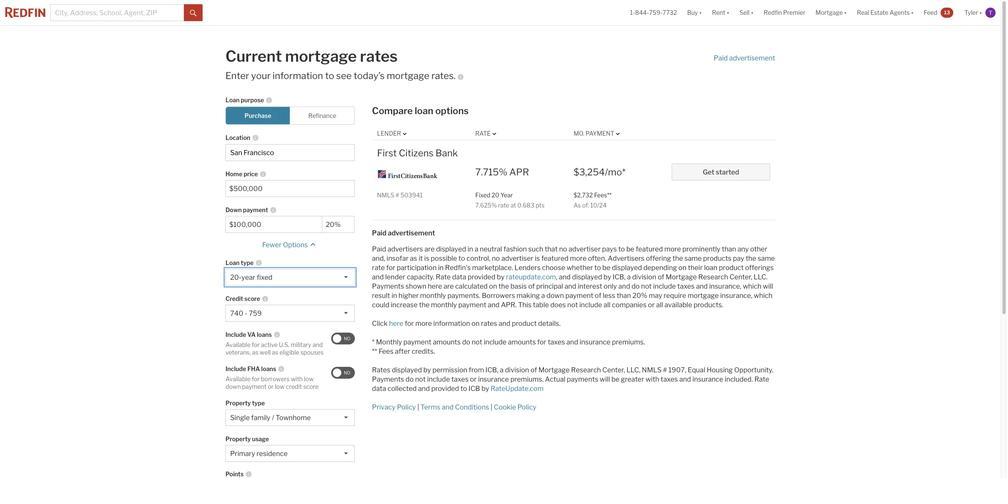 Task type: describe. For each thing, give the bounding box(es) containing it.
▾ for rent ▾
[[727, 9, 730, 16]]

include for include fha loans
[[226, 366, 246, 373]]

and down borrowers
[[488, 302, 500, 310]]

from
[[469, 367, 484, 375]]

0 horizontal spatial paid advertisement
[[372, 230, 435, 238]]

1 vertical spatial here
[[389, 320, 404, 328]]

and right only
[[619, 283, 631, 291]]

and up terms
[[418, 385, 430, 393]]

to left see
[[325, 70, 334, 81]]

844-
[[636, 9, 650, 16]]

get started button
[[672, 164, 771, 181]]

click here for more information on rates and product details.
[[372, 320, 561, 328]]

of down rateupdate.com
[[529, 283, 535, 291]]

13
[[945, 9, 951, 16]]

2 | from the left
[[491, 404, 493, 412]]

premiums. inside rates displayed by permission from icb, a division of mortgage research center, llc, nmls # 1907, equal housing opportunity. payments do not include taxes or insurance premiums. actual payments will be greater with taxes and insurance included. rate data collected and provided to icb by
[[511, 376, 544, 384]]

by down credits.
[[424, 367, 431, 375]]

paid inside "button"
[[714, 54, 728, 62]]

-
[[245, 310, 248, 318]]

taxes down permission
[[452, 376, 469, 384]]

0 vertical spatial information
[[273, 70, 323, 81]]

neutral
[[480, 246, 503, 254]]

shown
[[406, 283, 427, 291]]

and down the apr.
[[499, 320, 511, 328]]

503941
[[401, 192, 423, 199]]

greater
[[621, 376, 645, 384]]

require
[[664, 292, 687, 300]]

for inside * monthly payment amounts do not include amounts for taxes and insurance premiums. ** fees after credits.
[[538, 339, 547, 347]]

than inside paid advertisers are displayed in a neutral fashion such that no advertiser pays to be featured more prominently than any other and, insofar as it is possible to control, no advertiser is featured more often. advertisers offering the same products pay the same rate for participation in redfin's marketplace. lenders choose whether to be displayed depending on their loan product offerings and lender capacity. rate data provided by
[[722, 246, 737, 254]]

the up borrowers
[[499, 283, 509, 291]]

products
[[704, 255, 732, 263]]

1 vertical spatial featured
[[542, 255, 569, 263]]

1 vertical spatial monthly
[[431, 302, 457, 310]]

0 horizontal spatial score
[[245, 296, 260, 303]]

year
[[242, 274, 256, 282]]

do inside rates displayed by permission from icb, a division of mortgage research center, llc, nmls # 1907, equal housing opportunity. payments do not include taxes or insurance premiums. actual payments will be greater with taxes and insurance included. rate data collected and provided to icb by
[[406, 376, 414, 384]]

,
[[556, 274, 558, 282]]

include down interest
[[580, 302, 603, 310]]

0 vertical spatial %
[[499, 167, 508, 178]]

displayed up possible
[[436, 246, 467, 254]]

▾ for tyler ▾
[[980, 9, 983, 16]]

# inside rates displayed by permission from icb, a division of mortgage research center, llc, nmls # 1907, equal housing opportunity. payments do not include taxes or insurance premiums. actual payments will be greater with taxes and insurance included. rate data collected and provided to icb by
[[664, 367, 668, 375]]

1 horizontal spatial as
[[272, 349, 279, 356]]

0 horizontal spatial as
[[252, 349, 259, 356]]

2 vertical spatial on
[[472, 320, 480, 328]]

premiums. inside * monthly payment amounts do not include amounts for taxes and insurance premiums. ** fees after credits.
[[612, 339, 646, 347]]

only
[[604, 283, 617, 291]]

option group containing purchase
[[226, 107, 355, 125]]

1 horizontal spatial paid advertisement
[[714, 54, 776, 62]]

Home price text field
[[230, 185, 351, 193]]

or inside rates displayed by permission from icb, a division of mortgage research center, llc, nmls # 1907, equal housing opportunity. payments do not include taxes or insurance premiums. actual payments will be greater with taxes and insurance included. rate data collected and provided to icb by
[[470, 376, 477, 384]]

on inside , and displayed by icb, a division of mortgage research center, llc. payments shown here are calculated on the basis of principal and interest only and do not include taxes and insurance, which will result in higher monthly payments. borrowers making a down payment of less than 20% may require mortgage insurance, which could increase the monthly payment and apr. this table does not include all companies or all available products.
[[489, 283, 498, 291]]

rate inside paid advertisers are displayed in a neutral fashion such that no advertiser pays to be featured more prominently than any other and, insofar as it is possible to control, no advertiser is featured more often. advertisers offering the same products pay the same rate for participation in redfin's marketplace. lenders choose whether to be displayed depending on their loan product offerings and lender capacity. rate data provided by
[[372, 264, 385, 272]]

0 vertical spatial insurance,
[[710, 283, 742, 291]]

click
[[372, 320, 388, 328]]

1 horizontal spatial low
[[304, 376, 314, 383]]

family
[[251, 415, 271, 423]]

1 horizontal spatial rates
[[481, 320, 498, 328]]

loan for loan purpose
[[226, 97, 240, 104]]

do inside * monthly payment amounts do not include amounts for taxes and insurance premiums. ** fees after credits.
[[463, 339, 471, 347]]

Refinance radio
[[290, 107, 355, 125]]

primary residence
[[230, 451, 288, 459]]

this
[[519, 302, 532, 310]]

will inside , and displayed by icb, a division of mortgage research center, llc. payments shown here are calculated on the basis of principal and interest only and do not include taxes and insurance, which will result in higher monthly payments. borrowers making a down payment of less than 20% may require mortgage insurance, which could increase the monthly payment and apr. this table does not include all companies or all available products.
[[764, 283, 774, 291]]

$3,254
[[574, 167, 605, 178]]

0 vertical spatial which
[[744, 283, 762, 291]]

housing
[[707, 367, 733, 375]]

get
[[703, 168, 715, 176]]

property usage
[[226, 436, 269, 443]]

mortgage inside , and displayed by icb, a division of mortgage research center, llc. payments shown here are calculated on the basis of principal and interest only and do not include taxes and insurance, which will result in higher monthly payments. borrowers making a down payment of less than 20% may require mortgage insurance, which could increase the monthly payment and apr. this table does not include all companies or all available products.
[[666, 274, 697, 282]]

redfin
[[764, 9, 783, 16]]

not inside rates displayed by permission from icb, a division of mortgage research center, llc, nmls # 1907, equal housing opportunity. payments do not include taxes or insurance premiums. actual payments will be greater with taxes and insurance included. rate data collected and provided to icb by
[[415, 376, 426, 384]]

property usage element
[[226, 431, 351, 446]]

for right here link
[[405, 320, 414, 328]]

single family / townhome
[[230, 415, 311, 423]]

▾ for mortgage ▾
[[845, 9, 848, 16]]

mortgage ▾ button
[[811, 0, 853, 25]]

rates displayed by permission from icb, a division of mortgage research center, llc, nmls # 1907, equal housing opportunity. payments do not include taxes or insurance premiums. actual payments will be greater with taxes and insurance included. rate data collected and provided to icb by
[[372, 367, 774, 393]]

score inside available for borrowers with low down payment or low credit score
[[303, 383, 319, 391]]

it
[[419, 255, 423, 263]]

rateupdate.com link
[[506, 274, 556, 282]]

0 horizontal spatial insurance
[[479, 376, 509, 384]]

rate inside button
[[476, 130, 491, 137]]

740
[[230, 310, 244, 318]]

well
[[260, 349, 271, 356]]

2 same from the left
[[758, 255, 776, 263]]

2 amounts from the left
[[508, 339, 536, 347]]

0 vertical spatial #
[[396, 192, 400, 199]]

the right the offering
[[673, 255, 684, 263]]

▾ inside real estate agents ▾ link
[[912, 9, 915, 16]]

sell ▾
[[740, 9, 754, 16]]

with inside available for borrowers with low down payment or low credit score
[[291, 376, 303, 383]]

1 horizontal spatial mortgage
[[387, 70, 430, 81]]

submit search image
[[190, 10, 197, 16]]

0 vertical spatial no
[[560, 246, 568, 254]]

purpose
[[241, 97, 264, 104]]

real estate agents ▾ link
[[858, 0, 915, 25]]

State, City, County, ZIP search field
[[226, 144, 355, 161]]

redfin premier
[[764, 9, 806, 16]]

10/24
[[591, 202, 607, 209]]

a up table
[[542, 292, 546, 300]]

loan type
[[226, 260, 254, 267]]

rent
[[713, 9, 726, 16]]

payment down payments.
[[459, 302, 487, 310]]

such
[[529, 246, 544, 254]]

the down any
[[746, 255, 757, 263]]

lender
[[386, 274, 406, 282]]

0 vertical spatial more
[[665, 246, 682, 254]]

payment
[[586, 130, 615, 137]]

type for family
[[252, 400, 265, 407]]

1907,
[[669, 367, 687, 375]]

1 vertical spatial paid
[[372, 230, 387, 238]]

displayed inside , and displayed by icb, a division of mortgage research center, llc. payments shown here are calculated on the basis of principal and interest only and do not include taxes and insurance, which will result in higher monthly payments. borrowers making a down payment of less than 20% may require mortgage insurance, which could increase the monthly payment and apr. this table does not include all companies or all available products.
[[573, 274, 603, 282]]

here link
[[389, 320, 404, 328]]

terms
[[421, 404, 441, 412]]

1 | from the left
[[418, 404, 419, 412]]

active
[[261, 342, 278, 349]]

icb, inside rates displayed by permission from icb, a division of mortgage research center, llc, nmls # 1907, equal housing opportunity. payments do not include taxes or insurance premiums. actual payments will be greater with taxes and insurance included. rate data collected and provided to icb by
[[486, 367, 499, 375]]

mortgage inside , and displayed by icb, a division of mortgage research center, llc. payments shown here are calculated on the basis of principal and interest only and do not include taxes and insurance, which will result in higher monthly payments. borrowers making a down payment of less than 20% may require mortgage insurance, which could increase the monthly payment and apr. this table does not include all companies or all available products.
[[688, 292, 719, 300]]

home price
[[226, 171, 258, 178]]

rent ▾ button
[[708, 0, 735, 25]]

to down often.
[[595, 264, 602, 272]]

payment inside * monthly payment amounts do not include amounts for taxes and insurance premiums. ** fees after credits.
[[404, 339, 432, 347]]

compare loan options
[[372, 106, 469, 117]]

research inside rates displayed by permission from icb, a division of mortgage research center, llc, nmls # 1907, equal housing opportunity. payments do not include taxes or insurance premiums. actual payments will be greater with taxes and insurance included. rate data collected and provided to icb by
[[572, 367, 602, 375]]

displayed down advertisers at right
[[612, 264, 643, 272]]

0 horizontal spatial mortgage
[[285, 47, 357, 66]]

2 horizontal spatial be
[[627, 246, 635, 254]]

started
[[716, 168, 740, 176]]

of:
[[583, 202, 590, 209]]

user photo image
[[986, 8, 997, 18]]

0 horizontal spatial product
[[512, 320, 537, 328]]

taxes down 1907,
[[661, 376, 678, 384]]

are inside , and displayed by icb, a division of mortgage research center, llc. payments shown here are calculated on the basis of principal and interest only and do not include taxes and insurance, which will result in higher monthly payments. borrowers making a down payment of less than 20% may require mortgage insurance, which could increase the monthly payment and apr. this table does not include all companies or all available products.
[[444, 283, 454, 291]]

by inside paid advertisers are displayed in a neutral fashion such that no advertiser pays to be featured more prominently than any other and, insofar as it is possible to control, no advertiser is featured more often. advertisers offering the same products pay the same rate for participation in redfin's marketplace. lenders choose whether to be displayed depending on their loan product offerings and lender capacity. rate data provided by
[[497, 274, 505, 282]]

include inside rates displayed by permission from icb, a division of mortgage research center, llc, nmls # 1907, equal housing opportunity. payments do not include taxes or insurance premiums. actual payments will be greater with taxes and insurance included. rate data collected and provided to icb by
[[428, 376, 450, 384]]

0 vertical spatial featured
[[636, 246, 663, 254]]

payments inside , and displayed by icb, a division of mortgage research center, llc. payments shown here are calculated on the basis of principal and interest only and do not include taxes and insurance, which will result in higher monthly payments. borrowers making a down payment of less than 20% may require mortgage insurance, which could increase the monthly payment and apr. this table does not include all companies or all available products.
[[372, 283, 404, 291]]

single
[[230, 415, 250, 423]]

today's
[[354, 70, 385, 81]]

down inside , and displayed by icb, a division of mortgage research center, llc. payments shown here are calculated on the basis of principal and interest only and do not include taxes and insurance, which will result in higher monthly payments. borrowers making a down payment of less than 20% may require mortgage insurance, which could increase the monthly payment and apr. this table does not include all companies or all available products.
[[547, 292, 564, 300]]

as
[[574, 202, 581, 209]]

a down advertisers at right
[[628, 274, 631, 282]]

payments inside rates displayed by permission from icb, a division of mortgage research center, llc, nmls # 1907, equal housing opportunity. payments do not include taxes or insurance premiums. actual payments will be greater with taxes and insurance included. rate data collected and provided to icb by
[[372, 376, 404, 384]]

available for veterans,
[[226, 342, 251, 349]]

1 is from the left
[[425, 255, 430, 263]]

and down 1907,
[[680, 376, 692, 384]]

0 horizontal spatial be
[[603, 264, 611, 272]]

payment down interest
[[566, 292, 594, 300]]

include fha loans
[[226, 366, 276, 373]]

their
[[689, 264, 703, 272]]

see
[[336, 70, 352, 81]]

lender
[[377, 130, 401, 137]]

1 vertical spatial information
[[434, 320, 470, 328]]

insurance inside * monthly payment amounts do not include amounts for taxes and insurance premiums. ** fees after credits.
[[580, 339, 611, 347]]

credit score
[[226, 296, 260, 303]]

0 horizontal spatial advertisement
[[388, 230, 435, 238]]

the right "increase"
[[419, 302, 430, 310]]

provided inside rates displayed by permission from icb, a division of mortgage research center, llc, nmls # 1907, equal housing opportunity. payments do not include taxes or insurance premiums. actual payments will be greater with taxes and insurance included. rate data collected and provided to icb by
[[432, 385, 459, 393]]

compare
[[372, 106, 413, 117]]

pay
[[734, 255, 745, 263]]

0 vertical spatial in
[[468, 246, 474, 254]]

data inside rates displayed by permission from icb, a division of mortgage research center, llc, nmls # 1907, equal housing opportunity. payments do not include taxes or insurance premiums. actual payments will be greater with taxes and insurance included. rate data collected and provided to icb by
[[372, 385, 386, 393]]

0 horizontal spatial rates
[[360, 47, 398, 66]]

0 vertical spatial advertiser
[[569, 246, 601, 254]]

paid advertisement button
[[714, 54, 776, 63]]

location
[[226, 134, 251, 141]]

cookie policy link
[[494, 404, 537, 412]]

not up 20%
[[642, 283, 652, 291]]

fha
[[248, 366, 260, 373]]

sell
[[740, 9, 750, 16]]

mo.
[[574, 130, 585, 137]]

actual
[[545, 376, 566, 384]]

1 vertical spatial which
[[754, 292, 773, 300]]

rate button
[[476, 130, 499, 138]]

any
[[738, 246, 749, 254]]

basis
[[511, 283, 527, 291]]

759
[[249, 310, 262, 318]]

division inside , and displayed by icb, a division of mortgage research center, llc. payments shown here are calculated on the basis of principal and interest only and do not include taxes and insurance, which will result in higher monthly payments. borrowers making a down payment of less than 20% may require mortgage insurance, which could increase the monthly payment and apr. this table does not include all companies or all available products.
[[633, 274, 657, 282]]

buy ▾ button
[[683, 0, 708, 25]]

may
[[649, 292, 663, 300]]

control,
[[467, 255, 491, 263]]

a inside rates displayed by permission from icb, a division of mortgage research center, llc, nmls # 1907, equal housing opportunity. payments do not include taxes or insurance premiums. actual payments will be greater with taxes and insurance included. rate data collected and provided to icb by
[[500, 367, 504, 375]]

0.683
[[518, 202, 535, 209]]

to up advertisers at right
[[619, 246, 625, 254]]

rateupdate.com
[[506, 274, 556, 282]]

down inside available for borrowers with low down payment or low credit score
[[226, 383, 241, 391]]

calculated
[[456, 283, 488, 291]]

7.715 % apr
[[476, 167, 529, 178]]

loan for loan type
[[226, 260, 240, 267]]

1 same from the left
[[685, 255, 702, 263]]



Task type: vqa. For each thing, say whether or not it's contained in the screenshot.
the topmost San
no



Task type: locate. For each thing, give the bounding box(es) containing it.
0 horizontal spatial nmls
[[377, 192, 395, 199]]

1 vertical spatial insurance,
[[721, 292, 753, 300]]

% down the 20
[[492, 202, 497, 209]]

include down permission
[[428, 376, 450, 384]]

not right does on the bottom of page
[[568, 302, 578, 310]]

than inside , and displayed by icb, a division of mortgage research center, llc. payments shown here are calculated on the basis of principal and interest only and do not include taxes and insurance, which will result in higher monthly payments. borrowers making a down payment of less than 20% may require mortgage insurance, which could increase the monthly payment and apr. this table does not include all companies or all available products.
[[617, 292, 632, 300]]

amounts down the this
[[508, 339, 536, 347]]

0 horizontal spatial here
[[389, 320, 404, 328]]

agents
[[890, 9, 911, 16]]

buy ▾
[[688, 9, 702, 16]]

1 policy from the left
[[397, 404, 416, 412]]

product down pay
[[720, 264, 744, 272]]

1 vertical spatial be
[[603, 264, 611, 272]]

20-year fixed
[[230, 274, 273, 282]]

or down borrowers
[[268, 383, 274, 391]]

of up rateupdate.com link at the bottom
[[531, 367, 538, 375]]

advertiser down "fashion"
[[502, 255, 534, 263]]

monthly down shown
[[420, 292, 446, 300]]

1 vertical spatial more
[[570, 255, 587, 263]]

2 horizontal spatial or
[[649, 302, 655, 310]]

real
[[858, 9, 870, 16]]

type up family
[[252, 400, 265, 407]]

fixed
[[257, 274, 273, 282]]

1 horizontal spatial nmls
[[642, 367, 662, 375]]

credit
[[286, 383, 302, 391]]

0 vertical spatial advertisement
[[730, 54, 776, 62]]

1 vertical spatial no
[[492, 255, 500, 263]]

is
[[425, 255, 430, 263], [535, 255, 540, 263]]

1 all from the left
[[604, 302, 611, 310]]

no right the that
[[560, 246, 568, 254]]

premiums. up rateupdate.com
[[511, 376, 544, 384]]

1 horizontal spatial score
[[303, 383, 319, 391]]

not
[[642, 283, 652, 291], [568, 302, 578, 310], [472, 339, 483, 347], [415, 376, 426, 384]]

mortgage up actual
[[539, 367, 570, 375]]

1 vertical spatial icb,
[[486, 367, 499, 375]]

2 policy from the left
[[518, 404, 537, 412]]

in right result
[[392, 292, 397, 300]]

2 vertical spatial be
[[612, 376, 620, 384]]

0 horizontal spatial mortgage
[[539, 367, 570, 375]]

0 vertical spatial nmls
[[377, 192, 395, 199]]

for inside available for borrowers with low down payment or low credit score
[[252, 376, 260, 383]]

1 vertical spatial %
[[492, 202, 497, 209]]

division up rateupdate.com
[[505, 367, 530, 375]]

rate up 7.715
[[476, 130, 491, 137]]

% inside fixed 20 year 7.625 % rate at 0.683 pts
[[492, 202, 497, 209]]

will right payments
[[600, 376, 611, 384]]

data
[[452, 274, 467, 282], [372, 385, 386, 393]]

included.
[[725, 376, 754, 384]]

0 horizontal spatial same
[[685, 255, 702, 263]]

equal
[[688, 367, 706, 375]]

0 horizontal spatial featured
[[542, 255, 569, 263]]

mortgage inside dropdown button
[[816, 9, 844, 16]]

available inside available for borrowers with low down payment or low credit score
[[226, 376, 251, 383]]

participation
[[397, 264, 437, 272]]

2 payments from the top
[[372, 376, 404, 384]]

1 vertical spatial type
[[252, 400, 265, 407]]

as inside paid advertisers are displayed in a neutral fashion such that no advertiser pays to be featured more prominently than any other and, insofar as it is possible to control, no advertiser is featured more often. advertisers offering the same products pay the same rate for participation in redfin's marketplace. lenders choose whether to be displayed depending on their loan product offerings and lender capacity. rate data provided by
[[410, 255, 417, 263]]

displayed
[[436, 246, 467, 254], [612, 264, 643, 272], [573, 274, 603, 282], [392, 367, 422, 375]]

enter
[[226, 70, 249, 81]]

0 vertical spatial down
[[547, 292, 564, 300]]

rent ▾ button
[[713, 0, 730, 25]]

20
[[492, 192, 500, 199]]

will down llc.
[[764, 283, 774, 291]]

0 horizontal spatial advertiser
[[502, 255, 534, 263]]

2 with from the left
[[646, 376, 660, 384]]

conditions
[[455, 404, 490, 412]]

is down such
[[535, 255, 540, 263]]

1 horizontal spatial research
[[699, 274, 729, 282]]

include down veterans,
[[226, 366, 246, 373]]

same up their
[[685, 255, 702, 263]]

1 horizontal spatial %
[[499, 167, 508, 178]]

with up "credit"
[[291, 376, 303, 383]]

▾ inside buy ▾ dropdown button
[[700, 9, 702, 16]]

type up year
[[241, 260, 254, 267]]

1 horizontal spatial insurance
[[580, 339, 611, 347]]

Down payment text field
[[326, 221, 351, 229]]

and left interest
[[565, 283, 577, 291]]

featured
[[636, 246, 663, 254], [542, 255, 569, 263]]

0 horizontal spatial center,
[[603, 367, 626, 375]]

4 ▾ from the left
[[845, 9, 848, 16]]

icb, inside , and displayed by icb, a division of mortgage research center, llc. payments shown here are calculated on the basis of principal and interest only and do not include taxes and insurance, which will result in higher monthly payments. borrowers making a down payment of less than 20% may require mortgage insurance, which could increase the monthly payment and apr. this table does not include all companies or all available products.
[[613, 274, 626, 282]]

insurance,
[[710, 283, 742, 291], [721, 292, 753, 300]]

do inside , and displayed by icb, a division of mortgage research center, llc. payments shown here are calculated on the basis of principal and interest only and do not include taxes and insurance, which will result in higher monthly payments. borrowers making a down payment of less than 20% may require mortgage insurance, which could increase the monthly payment and apr. this table does not include all companies or all available products.
[[632, 283, 640, 291]]

1 horizontal spatial or
[[470, 376, 477, 384]]

to inside rates displayed by permission from icb, a division of mortgage research center, llc, nmls # 1907, equal housing opportunity. payments do not include taxes or insurance premiums. actual payments will be greater with taxes and insurance included. rate data collected and provided to icb by
[[461, 385, 468, 393]]

and inside available for active u.s. military and veterans, as well as eligible spouses
[[313, 342, 323, 349]]

center, down pay
[[730, 274, 753, 282]]

0 vertical spatial rate
[[499, 202, 510, 209]]

and right terms
[[442, 404, 454, 412]]

2 horizontal spatial rate
[[755, 376, 770, 384]]

monthly down payments.
[[431, 302, 457, 310]]

product down the this
[[512, 320, 537, 328]]

0 horizontal spatial policy
[[397, 404, 416, 412]]

are up possible
[[425, 246, 435, 254]]

include up may
[[654, 283, 676, 291]]

nmls inside rates displayed by permission from icb, a division of mortgage research center, llc, nmls # 1907, equal housing opportunity. payments do not include taxes or insurance premiums. actual payments will be greater with taxes and insurance included. rate data collected and provided to icb by
[[642, 367, 662, 375]]

0 vertical spatial product
[[720, 264, 744, 272]]

with
[[291, 376, 303, 383], [646, 376, 660, 384]]

than up companies on the bottom of the page
[[617, 292, 632, 300]]

product inside paid advertisers are displayed in a neutral fashion such that no advertiser pays to be featured more prominently than any other and, insofar as it is possible to control, no advertiser is featured more often. advertisers offering the same products pay the same rate for participation in redfin's marketplace. lenders choose whether to be displayed depending on their loan product offerings and lender capacity. rate data provided by
[[720, 264, 744, 272]]

0 vertical spatial monthly
[[420, 292, 446, 300]]

advertisement inside paid advertisement "button"
[[730, 54, 776, 62]]

on down payments.
[[472, 320, 480, 328]]

1 vertical spatial mortgage
[[387, 70, 430, 81]]

result
[[372, 292, 390, 300]]

not inside * monthly payment amounts do not include amounts for taxes and insurance premiums. ** fees after credits.
[[472, 339, 483, 347]]

1 vertical spatial rate
[[436, 274, 451, 282]]

get started
[[703, 168, 740, 176]]

available for borrowers with low down payment or low credit score
[[226, 376, 319, 391]]

0 horizontal spatial rate
[[372, 264, 385, 272]]

0 vertical spatial mortgage
[[285, 47, 357, 66]]

1-844-759-7732 link
[[631, 9, 678, 16]]

2 property from the top
[[226, 436, 251, 443]]

include
[[226, 332, 246, 339], [226, 366, 246, 373]]

1 amounts from the left
[[433, 339, 461, 347]]

loan inside paid advertisers are displayed in a neutral fashion such that no advertiser pays to be featured more prominently than any other and, insofar as it is possible to control, no advertiser is featured more often. advertisers offering the same products pay the same rate for participation in redfin's marketplace. lenders choose whether to be displayed depending on their loan product offerings and lender capacity. rate data provided by
[[705, 264, 718, 272]]

icb,
[[613, 274, 626, 282], [486, 367, 499, 375]]

0 horizontal spatial icb,
[[486, 367, 499, 375]]

insurance down "equal"
[[693, 376, 724, 384]]

0 horizontal spatial research
[[572, 367, 602, 375]]

product
[[720, 264, 744, 272], [512, 320, 537, 328]]

1 available from the top
[[226, 342, 251, 349]]

here
[[428, 283, 443, 291], [389, 320, 404, 328]]

1 horizontal spatial same
[[758, 255, 776, 263]]

payment right down
[[243, 207, 268, 214]]

or inside available for borrowers with low down payment or low credit score
[[268, 383, 274, 391]]

Purchase radio
[[226, 107, 291, 125]]

1 horizontal spatial with
[[646, 376, 660, 384]]

▾ left real at the right top of the page
[[845, 9, 848, 16]]

0 vertical spatial here
[[428, 283, 443, 291]]

mortgage ▾ button
[[816, 0, 848, 25]]

of down depending
[[658, 274, 665, 282]]

2 horizontal spatial as
[[410, 255, 417, 263]]

research inside , and displayed by icb, a division of mortgage research center, llc. payments shown here are calculated on the basis of principal and interest only and do not include taxes and insurance, which will result in higher monthly payments. borrowers making a down payment of less than 20% may require mortgage insurance, which could increase the monthly payment and apr. this table does not include all companies or all available products.
[[699, 274, 729, 282]]

privacy policy link
[[372, 404, 416, 412]]

1 vertical spatial do
[[463, 339, 471, 347]]

enter your information to see today's mortgage rates.
[[226, 70, 456, 81]]

2 ▾ from the left
[[727, 9, 730, 16]]

fixed 20 year 7.625 % rate at 0.683 pts
[[476, 192, 545, 209]]

% left apr
[[499, 167, 508, 178]]

division inside rates displayed by permission from icb, a division of mortgage research center, llc, nmls # 1907, equal housing opportunity. payments do not include taxes or insurance premiums. actual payments will be greater with taxes and insurance included. rate data collected and provided to icb by
[[505, 367, 530, 375]]

research up payments
[[572, 367, 602, 375]]

1 vertical spatial #
[[664, 367, 668, 375]]

5 ▾ from the left
[[912, 9, 915, 16]]

0 horizontal spatial loan
[[415, 106, 434, 117]]

here right click
[[389, 320, 404, 328]]

▾ right sell on the right top
[[751, 9, 754, 16]]

featured up the offering
[[636, 246, 663, 254]]

citizens
[[399, 148, 434, 159]]

to up redfin's
[[459, 255, 466, 263]]

for up lender
[[387, 264, 396, 272]]

loans for include va loans
[[257, 332, 272, 339]]

and,
[[372, 255, 386, 263]]

rate inside paid advertisers are displayed in a neutral fashion such that no advertiser pays to be featured more prominently than any other and, insofar as it is possible to control, no advertiser is featured more often. advertisers offering the same products pay the same rate for participation in redfin's marketplace. lenders choose whether to be displayed depending on their loan product offerings and lender capacity. rate data provided by
[[436, 274, 451, 282]]

available inside available for active u.s. military and veterans, as well as eligible spouses
[[226, 342, 251, 349]]

1 vertical spatial data
[[372, 385, 386, 393]]

1 with from the left
[[291, 376, 303, 383]]

0 vertical spatial loan
[[226, 97, 240, 104]]

/mo*
[[605, 167, 626, 178]]

fees
[[379, 348, 394, 356]]

2 loan from the top
[[226, 260, 240, 267]]

data inside paid advertisers are displayed in a neutral fashion such that no advertiser pays to be featured more prominently than any other and, insofar as it is possible to control, no advertiser is featured more often. advertisers offering the same products pay the same rate for participation in redfin's marketplace. lenders choose whether to be displayed depending on their loan product offerings and lender capacity. rate data provided by
[[452, 274, 467, 282]]

1 vertical spatial will
[[600, 376, 611, 384]]

2 horizontal spatial mortgage
[[816, 9, 844, 16]]

1 horizontal spatial premiums.
[[612, 339, 646, 347]]

score right "credit"
[[303, 383, 319, 391]]

1 loan from the top
[[226, 97, 240, 104]]

by right icb
[[482, 385, 490, 393]]

fashion
[[504, 246, 527, 254]]

policy down rateupdate.com link at the bottom
[[518, 404, 537, 412]]

1 horizontal spatial on
[[489, 283, 498, 291]]

residence
[[257, 451, 288, 459]]

▾ right the tyler
[[980, 9, 983, 16]]

of
[[658, 274, 665, 282], [529, 283, 535, 291], [595, 292, 602, 300], [531, 367, 538, 375]]

1 vertical spatial premiums.
[[511, 376, 544, 384]]

1 property from the top
[[226, 400, 251, 407]]

2 vertical spatial do
[[406, 376, 414, 384]]

▾ right buy on the top right of page
[[700, 9, 702, 16]]

City, Address, School, Agent, ZIP search field
[[50, 4, 184, 21]]

in inside , and displayed by icb, a division of mortgage research center, llc. payments shown here are calculated on the basis of principal and interest only and do not include taxes and insurance, which will result in higher monthly payments. borrowers making a down payment of less than 20% may require mortgage insurance, which could increase the monthly payment and apr. this table does not include all companies or all available products.
[[392, 292, 397, 300]]

▾ inside sell ▾ dropdown button
[[751, 9, 754, 16]]

0 vertical spatial provided
[[468, 274, 496, 282]]

than
[[722, 246, 737, 254], [617, 292, 632, 300]]

refinance
[[309, 112, 337, 119]]

and up products.
[[697, 283, 708, 291]]

are inside paid advertisers are displayed in a neutral fashion such that no advertiser pays to be featured more prominently than any other and, insofar as it is possible to control, no advertiser is featured more often. advertisers offering the same products pay the same rate for participation in redfin's marketplace. lenders choose whether to be displayed depending on their loan product offerings and lender capacity. rate data provided by
[[425, 246, 435, 254]]

▾ for buy ▾
[[700, 9, 702, 16]]

0 vertical spatial division
[[633, 274, 657, 282]]

here inside , and displayed by icb, a division of mortgage research center, llc. payments shown here are calculated on the basis of principal and interest only and do not include taxes and insurance, which will result in higher monthly payments. borrowers making a down payment of less than 20% may require mortgage insurance, which could increase the monthly payment and apr. this table does not include all companies or all available products.
[[428, 283, 443, 291]]

740 - 759
[[230, 310, 262, 318]]

down payment element
[[322, 202, 350, 216]]

down up does on the bottom of page
[[547, 292, 564, 300]]

1 include from the top
[[226, 332, 246, 339]]

**
[[372, 348, 378, 356]]

0 horizontal spatial provided
[[432, 385, 459, 393]]

2 is from the left
[[535, 255, 540, 263]]

provided inside paid advertisers are displayed in a neutral fashion such that no advertiser pays to be featured more prominently than any other and, insofar as it is possible to control, no advertiser is featured more often. advertisers offering the same products pay the same rate for participation in redfin's marketplace. lenders choose whether to be displayed depending on their loan product offerings and lender capacity. rate data provided by
[[468, 274, 496, 282]]

on inside paid advertisers are displayed in a neutral fashion such that no advertiser pays to be featured more prominently than any other and, insofar as it is possible to control, no advertiser is featured more often. advertisers offering the same products pay the same rate for participation in redfin's marketplace. lenders choose whether to be displayed depending on their loan product offerings and lender capacity. rate data provided by
[[679, 264, 687, 272]]

eligible
[[280, 349, 299, 356]]

1 payments from the top
[[372, 283, 404, 291]]

include for include va loans
[[226, 332, 246, 339]]

data down rates
[[372, 385, 386, 393]]

taxes down details.
[[548, 339, 565, 347]]

1 horizontal spatial data
[[452, 274, 467, 282]]

the
[[673, 255, 684, 263], [746, 255, 757, 263], [499, 283, 509, 291], [419, 302, 430, 310]]

6 ▾ from the left
[[980, 9, 983, 16]]

payments.
[[448, 292, 481, 300]]

option group
[[226, 107, 355, 125]]

table
[[533, 302, 549, 310]]

center, inside rates displayed by permission from icb, a division of mortgage research center, llc, nmls # 1907, equal housing opportunity. payments do not include taxes or insurance premiums. actual payments will be greater with taxes and insurance included. rate data collected and provided to icb by
[[603, 367, 626, 375]]

0 horizontal spatial information
[[273, 70, 323, 81]]

first citizens bank
[[377, 148, 458, 159]]

0 vertical spatial include
[[226, 332, 246, 339]]

0 vertical spatial available
[[226, 342, 251, 349]]

loan left options
[[415, 106, 434, 117]]

property inside 'element'
[[226, 400, 251, 407]]

1 horizontal spatial advertisement
[[730, 54, 776, 62]]

taxes
[[678, 283, 695, 291], [548, 339, 565, 347], [452, 376, 469, 384], [661, 376, 678, 384]]

/
[[272, 415, 274, 423]]

or up icb
[[470, 376, 477, 384]]

military
[[291, 342, 312, 349]]

taxes inside , and displayed by icb, a division of mortgage research center, llc. payments shown here are calculated on the basis of principal and interest only and do not include taxes and insurance, which will result in higher monthly payments. borrowers making a down payment of less than 20% may require mortgage insurance, which could increase the monthly payment and apr. this table does not include all companies or all available products.
[[678, 283, 695, 291]]

2 include from the top
[[226, 366, 246, 373]]

2 horizontal spatial insurance
[[693, 376, 724, 384]]

for inside available for active u.s. military and veterans, as well as eligible spouses
[[252, 342, 260, 349]]

2 vertical spatial in
[[392, 292, 397, 300]]

be inside rates displayed by permission from icb, a division of mortgage research center, llc, nmls # 1907, equal housing opportunity. payments do not include taxes or insurance premiums. actual payments will be greater with taxes and insurance included. rate data collected and provided to icb by
[[612, 376, 620, 384]]

insurance down from
[[479, 376, 509, 384]]

type inside property type 'element'
[[252, 400, 265, 407]]

choose
[[542, 264, 566, 272]]

Down payment text field
[[230, 221, 319, 229]]

less
[[603, 292, 616, 300]]

a inside paid advertisers are displayed in a neutral fashion such that no advertiser pays to be featured more prominently than any other and, insofar as it is possible to control, no advertiser is featured more often. advertisers offering the same products pay the same rate for participation in redfin's marketplace. lenders choose whether to be displayed depending on their loan product offerings and lender capacity. rate data provided by
[[475, 246, 479, 254]]

1 horizontal spatial provided
[[468, 274, 496, 282]]

with inside rates displayed by permission from icb, a division of mortgage research center, llc, nmls # 1907, equal housing opportunity. payments do not include taxes or insurance premiums. actual payments will be greater with taxes and insurance included. rate data collected and provided to icb by
[[646, 376, 660, 384]]

0 vertical spatial on
[[679, 264, 687, 272]]

type for year
[[241, 260, 254, 267]]

payment inside available for borrowers with low down payment or low credit score
[[242, 383, 267, 391]]

0 vertical spatial are
[[425, 246, 435, 254]]

opportunity.
[[735, 367, 774, 375]]

mortgage inside rates displayed by permission from icb, a division of mortgage research center, llc, nmls # 1907, equal housing opportunity. payments do not include taxes or insurance premiums. actual payments will be greater with taxes and insurance included. rate data collected and provided to icb by
[[539, 367, 570, 375]]

credits.
[[412, 348, 435, 356]]

1 horizontal spatial are
[[444, 283, 454, 291]]

1 horizontal spatial loan
[[705, 264, 718, 272]]

for down details.
[[538, 339, 547, 347]]

▾ inside mortgage ▾ dropdown button
[[845, 9, 848, 16]]

available for payment
[[226, 376, 251, 383]]

include left va
[[226, 332, 246, 339]]

rates.
[[432, 70, 456, 81]]

available for active u.s. military and veterans, as well as eligible spouses
[[226, 342, 324, 356]]

a up rateupdate.com
[[500, 367, 504, 375]]

sell ▾ button
[[735, 0, 759, 25]]

loans up active
[[257, 332, 272, 339]]

and inside paid advertisers are displayed in a neutral fashion such that no advertiser pays to be featured more prominently than any other and, insofar as it is possible to control, no advertiser is featured more often. advertisers offering the same products pay the same rate for participation in redfin's marketplace. lenders choose whether to be displayed depending on their loan product offerings and lender capacity. rate data provided by
[[372, 274, 384, 282]]

2 vertical spatial mortgage
[[688, 292, 719, 300]]

1-
[[631, 9, 636, 16]]

is right it
[[425, 255, 430, 263]]

not down "click here for more information on rates and product details."
[[472, 339, 483, 347]]

0 horizontal spatial in
[[392, 292, 397, 300]]

loans for include fha loans
[[261, 366, 276, 373]]

1 vertical spatial advertiser
[[502, 255, 534, 263]]

payments down rates
[[372, 376, 404, 384]]

as left well
[[252, 349, 259, 356]]

1 vertical spatial on
[[489, 283, 498, 291]]

of inside rates displayed by permission from icb, a division of mortgage research center, llc, nmls # 1907, equal housing opportunity. payments do not include taxes or insurance premiums. actual payments will be greater with taxes and insurance included. rate data collected and provided to icb by
[[531, 367, 538, 375]]

loan down products
[[705, 264, 718, 272]]

1 horizontal spatial advertiser
[[569, 246, 601, 254]]

759-
[[650, 9, 663, 16]]

be down often.
[[603, 264, 611, 272]]

and up rates displayed by permission from icb, a division of mortgage research center, llc, nmls # 1907, equal housing opportunity. payments do not include taxes or insurance premiums. actual payments will be greater with taxes and insurance included. rate data collected and provided to icb by
[[567, 339, 579, 347]]

real estate agents ▾ button
[[853, 0, 920, 25]]

possible
[[431, 255, 457, 263]]

and right ,
[[559, 274, 571, 282]]

mo. payment
[[574, 130, 615, 137]]

taxes up require
[[678, 283, 695, 291]]

0 vertical spatial be
[[627, 246, 635, 254]]

2 horizontal spatial in
[[468, 246, 474, 254]]

1 horizontal spatial product
[[720, 264, 744, 272]]

all
[[604, 302, 611, 310], [657, 302, 664, 310]]

$2,732 fees** as of: 10/24
[[574, 192, 612, 209]]

and inside * monthly payment amounts do not include amounts for taxes and insurance premiums. ** fees after credits.
[[567, 339, 579, 347]]

veterans,
[[226, 349, 251, 356]]

center,
[[730, 274, 753, 282], [603, 367, 626, 375]]

2 all from the left
[[657, 302, 664, 310]]

0 horizontal spatial all
[[604, 302, 611, 310]]

2 horizontal spatial mortgage
[[688, 292, 719, 300]]

taxes inside * monthly payment amounts do not include amounts for taxes and insurance premiums. ** fees after credits.
[[548, 339, 565, 347]]

for inside paid advertisers are displayed in a neutral fashion such that no advertiser pays to be featured more prominently than any other and, insofar as it is possible to control, no advertiser is featured more often. advertisers offering the same products pay the same rate for participation in redfin's marketplace. lenders choose whether to be displayed depending on their loan product offerings and lender capacity. rate data provided by
[[387, 264, 396, 272]]

property for single family / townhome
[[226, 400, 251, 407]]

icb, right from
[[486, 367, 499, 375]]

insofar
[[387, 255, 409, 263]]

not up collected
[[415, 376, 426, 384]]

7732
[[663, 9, 678, 16]]

center, inside , and displayed by icb, a division of mortgage research center, llc. payments shown here are calculated on the basis of principal and interest only and do not include taxes and insurance, which will result in higher monthly payments. borrowers making a down payment of less than 20% may require mortgage insurance, which could increase the monthly payment and apr. this table does not include all companies or all available products.
[[730, 274, 753, 282]]

▾ for sell ▾
[[751, 9, 754, 16]]

1 horizontal spatial in
[[438, 264, 444, 272]]

or inside , and displayed by icb, a division of mortgage research center, llc. payments shown here are calculated on the basis of principal and interest only and do not include taxes and insurance, which will result in higher monthly payments. borrowers making a down payment of less than 20% may require mortgage insurance, which could increase the monthly payment and apr. this table does not include all companies or all available products.
[[649, 302, 655, 310]]

1 horizontal spatial no
[[560, 246, 568, 254]]

0 horizontal spatial low
[[275, 383, 285, 391]]

displayed inside rates displayed by permission from icb, a division of mortgage research center, llc, nmls # 1907, equal housing opportunity. payments do not include taxes or insurance premiums. actual payments will be greater with taxes and insurance included. rate data collected and provided to icb by
[[392, 367, 422, 375]]

icb
[[469, 385, 480, 393]]

options
[[436, 106, 469, 117]]

premiums. up the llc,
[[612, 339, 646, 347]]

all down less
[[604, 302, 611, 310]]

0 horizontal spatial data
[[372, 385, 386, 393]]

by inside , and displayed by icb, a division of mortgage research center, llc. payments shown here are calculated on the basis of principal and interest only and do not include taxes and insurance, which will result in higher monthly payments. borrowers making a down payment of less than 20% may require mortgage insurance, which could increase the monthly payment and apr. this table does not include all companies or all available products.
[[604, 274, 612, 282]]

# left "503941"
[[396, 192, 400, 199]]

1 vertical spatial available
[[226, 376, 251, 383]]

current mortgage rates
[[226, 47, 398, 66]]

property for primary residence
[[226, 436, 251, 443]]

redfin premier button
[[759, 0, 811, 25]]

and up spouses
[[313, 342, 323, 349]]

pays
[[603, 246, 617, 254]]

rate left at
[[499, 202, 510, 209]]

insurance
[[580, 339, 611, 347], [479, 376, 509, 384], [693, 376, 724, 384]]

terms and conditions link
[[421, 404, 490, 412]]

rate inside fixed 20 year 7.625 % rate at 0.683 pts
[[499, 202, 510, 209]]

include inside * monthly payment amounts do not include amounts for taxes and insurance premiums. ** fees after credits.
[[484, 339, 507, 347]]

0 horizontal spatial on
[[472, 320, 480, 328]]

icb, up only
[[613, 274, 626, 282]]

0 horizontal spatial %
[[492, 202, 497, 209]]

%
[[499, 167, 508, 178], [492, 202, 497, 209]]

division down depending
[[633, 274, 657, 282]]

year
[[501, 192, 513, 199]]

loans up borrowers
[[261, 366, 276, 373]]

payments up result
[[372, 283, 404, 291]]

mortgage left real at the right top of the page
[[816, 9, 844, 16]]

▾ inside rent ▾ dropdown button
[[727, 9, 730, 16]]

1 vertical spatial rates
[[481, 320, 498, 328]]

1 ▾ from the left
[[700, 9, 702, 16]]

research down products
[[699, 274, 729, 282]]

1 vertical spatial than
[[617, 292, 632, 300]]

for down fha
[[252, 376, 260, 383]]

0 vertical spatial icb,
[[613, 274, 626, 282]]

as left it
[[410, 255, 417, 263]]

3 ▾ from the left
[[751, 9, 754, 16]]

2 horizontal spatial more
[[665, 246, 682, 254]]

premiums.
[[612, 339, 646, 347], [511, 376, 544, 384]]

0 horizontal spatial no
[[492, 255, 500, 263]]

paid inside paid advertisers are displayed in a neutral fashion such that no advertiser pays to be featured more prominently than any other and, insofar as it is possible to control, no advertiser is featured more often. advertisers offering the same products pay the same rate for participation in redfin's marketplace. lenders choose whether to be displayed depending on their loan product offerings and lender capacity. rate data provided by
[[372, 246, 386, 254]]

and left lender
[[372, 274, 384, 282]]

0 horizontal spatial down
[[226, 383, 241, 391]]

# left 1907,
[[664, 367, 668, 375]]

2 horizontal spatial on
[[679, 264, 687, 272]]

in down possible
[[438, 264, 444, 272]]

privacy policy | terms and conditions | cookie policy
[[372, 404, 537, 412]]

borrowers
[[482, 292, 516, 300]]

be left greater
[[612, 376, 620, 384]]

tyler ▾
[[965, 9, 983, 16]]

of left less
[[595, 292, 602, 300]]

a
[[475, 246, 479, 254], [628, 274, 631, 282], [542, 292, 546, 300], [500, 367, 504, 375]]

1 vertical spatial advertisement
[[388, 230, 435, 238]]

1 horizontal spatial #
[[664, 367, 668, 375]]

1-844-759-7732
[[631, 9, 678, 16]]

will inside rates displayed by permission from icb, a division of mortgage research center, llc, nmls # 1907, equal housing opportunity. payments do not include taxes or insurance premiums. actual payments will be greater with taxes and insurance included. rate data collected and provided to icb by
[[600, 376, 611, 384]]

2 available from the top
[[226, 376, 251, 383]]

rate down and,
[[372, 264, 385, 272]]

loan up 20- on the bottom of page
[[226, 260, 240, 267]]

property type element
[[226, 395, 351, 410]]

0 horizontal spatial more
[[416, 320, 432, 328]]

1 horizontal spatial mortgage
[[666, 274, 697, 282]]

rates up today's
[[360, 47, 398, 66]]

provided up 'calculated'
[[468, 274, 496, 282]]

rate inside rates displayed by permission from icb, a division of mortgage research center, llc, nmls # 1907, equal housing opportunity. payments do not include taxes or insurance premiums. actual payments will be greater with taxes and insurance included. rate data collected and provided to icb by
[[755, 376, 770, 384]]



